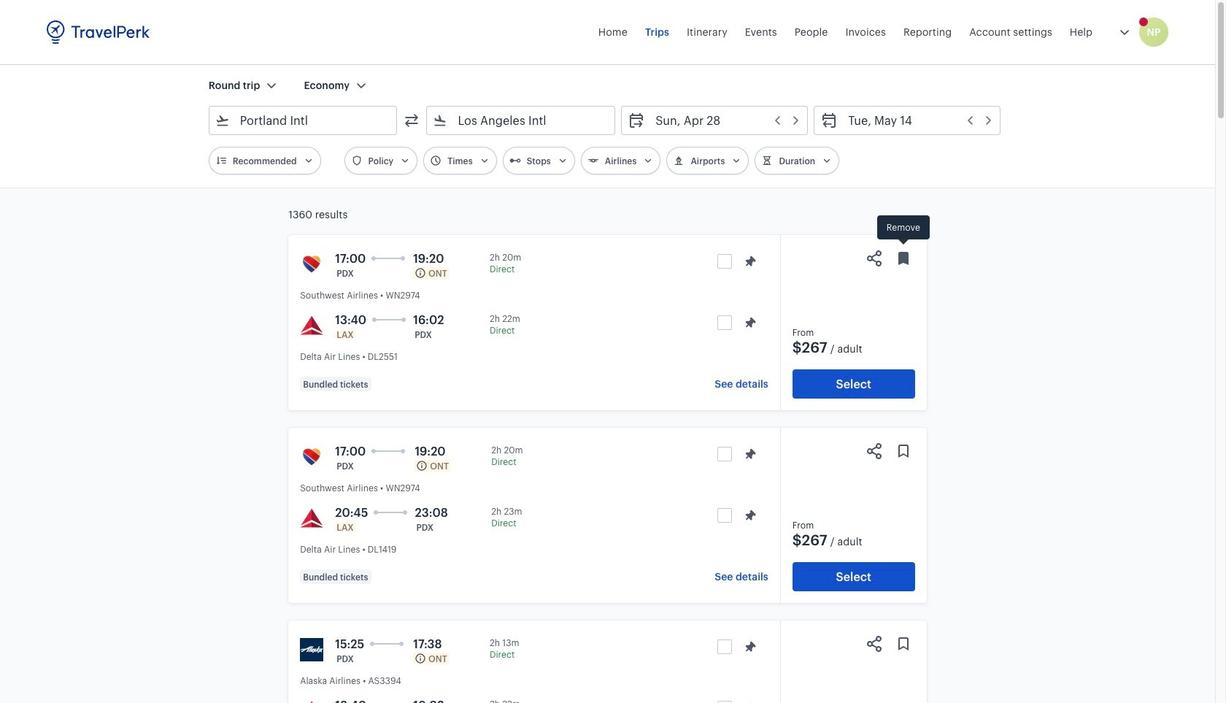Task type: locate. For each thing, give the bounding box(es) containing it.
southwest airlines image
[[300, 253, 324, 276]]

2 delta air lines image from the top
[[300, 700, 324, 703]]

delta air lines image down alaska airlines image
[[300, 700, 324, 703]]

1 delta air lines image from the top
[[300, 507, 324, 530]]

Depart field
[[646, 109, 802, 132]]

1 vertical spatial delta air lines image
[[300, 700, 324, 703]]

To search field
[[448, 109, 596, 132]]

delta air lines image down southwest airlines icon
[[300, 507, 324, 530]]

tooltip
[[878, 215, 930, 247]]

Return field
[[838, 109, 995, 132]]

delta air lines image for southwest airlines icon
[[300, 507, 324, 530]]

delta air lines image
[[300, 507, 324, 530], [300, 700, 324, 703]]

delta air lines image for alaska airlines image
[[300, 700, 324, 703]]

0 vertical spatial delta air lines image
[[300, 507, 324, 530]]



Task type: vqa. For each thing, say whether or not it's contained in the screenshot.
The Return text box
no



Task type: describe. For each thing, give the bounding box(es) containing it.
From search field
[[230, 109, 378, 132]]

southwest airlines image
[[300, 445, 324, 469]]

alaska airlines image
[[300, 638, 324, 662]]

delta air lines image
[[300, 314, 324, 337]]



